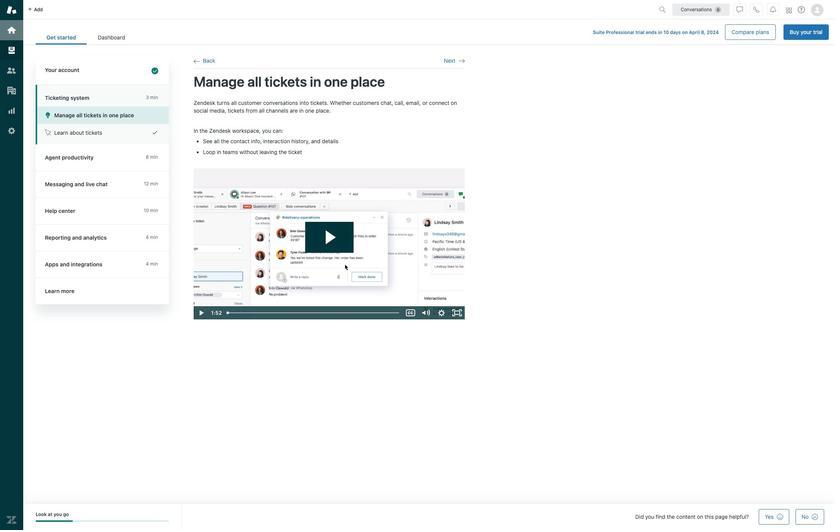 Task type: describe. For each thing, give the bounding box(es) containing it.
April 8, 2024 text field
[[689, 29, 719, 35]]

reporting image
[[7, 106, 17, 116]]

admin image
[[7, 126, 17, 136]]

zendesk support image
[[7, 5, 17, 15]]

content-title region
[[194, 76, 465, 87]]

zendesk image
[[7, 515, 17, 525]]

zendesk products image
[[786, 8, 792, 13]]

video thumbnail image
[[194, 169, 465, 320]]



Task type: locate. For each thing, give the bounding box(es) containing it.
customers image
[[7, 65, 17, 76]]

footer
[[23, 504, 835, 530]]

button displays agent's chat status as invisible. image
[[737, 6, 743, 13]]

get started image
[[7, 25, 17, 35]]

region
[[194, 99, 465, 320]]

tab list
[[36, 30, 136, 45]]

tab
[[87, 30, 136, 45]]

progress bar image
[[36, 521, 73, 522]]

video element
[[194, 169, 465, 320]]

notifications image
[[770, 6, 776, 13]]

views image
[[7, 45, 17, 55]]

heading
[[36, 57, 169, 85]]

organizations image
[[7, 86, 17, 96]]

main element
[[0, 0, 23, 530]]

get help image
[[798, 6, 805, 13]]

progress-bar progress bar
[[36, 521, 169, 522]]



Task type: vqa. For each thing, say whether or not it's contained in the screenshot.
'Reporting' icon
yes



